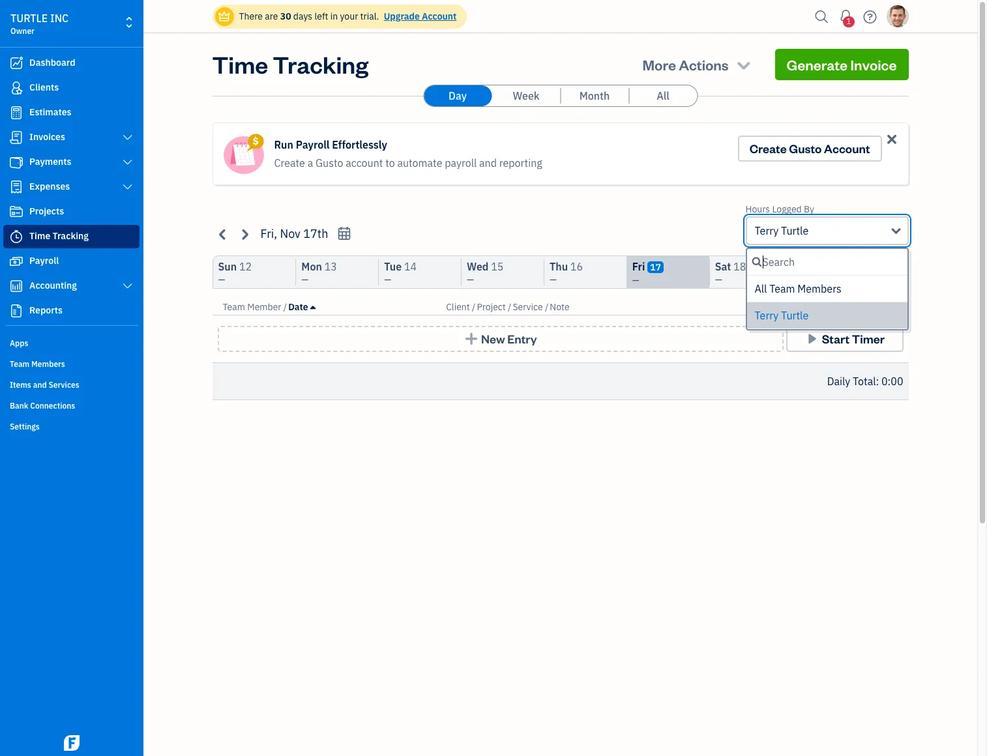 Task type: vqa. For each thing, say whether or not it's contained in the screenshot.
PAYMENT image
yes



Task type: describe. For each thing, give the bounding box(es) containing it.
estimate image
[[8, 106, 24, 119]]

team member /
[[223, 301, 287, 313]]

sat 18 —
[[716, 260, 747, 286]]

crown image
[[218, 9, 231, 23]]

turtle inc owner
[[10, 12, 69, 36]]

expense image
[[8, 181, 24, 194]]

start
[[823, 331, 850, 346]]

are
[[265, 10, 278, 22]]

terry inside dropdown button
[[755, 224, 779, 238]]

time link
[[845, 301, 868, 313]]

1 horizontal spatial :
[[877, 375, 880, 388]]

sat
[[716, 260, 732, 273]]

nov
[[280, 226, 301, 241]]

12
[[239, 260, 252, 273]]

— for tue
[[384, 274, 392, 286]]

your
[[340, 10, 358, 22]]

gusto inside "run payroll effortlessly create a gusto account to automate payroll and reporting"
[[316, 157, 343, 170]]

service link
[[513, 301, 545, 313]]

terry inside list box
[[755, 309, 779, 322]]

items and services
[[10, 380, 79, 390]]

month
[[580, 89, 610, 102]]

settings link
[[3, 417, 140, 437]]

account inside button
[[825, 141, 871, 156]]

member
[[247, 301, 282, 313]]

18
[[734, 260, 747, 273]]

payroll link
[[3, 250, 140, 273]]

accounting
[[29, 280, 77, 292]]

all link
[[630, 85, 698, 106]]

fri, nov 17th
[[261, 226, 328, 241]]

all team members
[[755, 283, 842, 296]]

apps
[[10, 339, 28, 348]]

thu 16 —
[[550, 260, 583, 286]]

payroll inside "run payroll effortlessly create a gusto account to automate payroll and reporting"
[[296, 138, 330, 151]]

generate invoice button
[[775, 49, 909, 80]]

left
[[315, 10, 328, 22]]

money image
[[8, 255, 24, 268]]

time tracking inside main element
[[29, 230, 89, 242]]

services
[[49, 380, 79, 390]]

payments
[[29, 156, 71, 168]]

2 turtle from the top
[[782, 309, 809, 322]]

17th
[[304, 226, 328, 241]]

wed
[[467, 260, 489, 273]]

all for all
[[657, 89, 670, 102]]

caretup image
[[311, 302, 316, 313]]

a
[[308, 157, 313, 170]]

more actions button
[[631, 49, 765, 80]]

1 horizontal spatial time tracking
[[212, 49, 369, 80]]

date
[[289, 301, 308, 313]]

project link
[[477, 301, 508, 313]]

17
[[651, 262, 662, 273]]

2 vertical spatial time
[[845, 301, 866, 313]]

effortlessly
[[332, 138, 387, 151]]

apps link
[[3, 333, 140, 353]]

trial.
[[361, 10, 379, 22]]

accounting link
[[3, 275, 140, 298]]

turtle
[[10, 12, 48, 25]]

mon
[[302, 260, 322, 273]]

there are 30 days left in your trial. upgrade account
[[239, 10, 457, 22]]

more
[[643, 55, 677, 74]]

all for all team members
[[755, 283, 768, 296]]

clients link
[[3, 76, 140, 100]]

items
[[10, 380, 31, 390]]

connections
[[30, 401, 75, 411]]

service
[[513, 301, 543, 313]]

chevron large down image for invoices
[[122, 132, 134, 143]]

30
[[280, 10, 291, 22]]

client
[[446, 301, 470, 313]]

report image
[[8, 305, 24, 318]]

payments link
[[3, 151, 140, 174]]

bank
[[10, 401, 28, 411]]

1
[[847, 16, 852, 26]]

chevron large down image for expenses
[[122, 182, 134, 192]]

estimates link
[[3, 101, 140, 125]]

16
[[571, 260, 583, 273]]

create inside "run payroll effortlessly create a gusto account to automate payroll and reporting"
[[274, 157, 305, 170]]

note
[[550, 301, 570, 313]]

daily
[[828, 375, 851, 388]]

to
[[386, 157, 395, 170]]

owner
[[10, 26, 34, 36]]

team members link
[[3, 354, 140, 374]]

4 / from the left
[[545, 301, 549, 313]]

0 vertical spatial time
[[212, 49, 268, 80]]

client / project / service / note
[[446, 301, 570, 313]]

team for team members
[[10, 360, 30, 369]]

Search search field
[[747, 254, 908, 270]]

dashboard
[[29, 57, 75, 69]]

month link
[[561, 85, 629, 106]]

fri 17 —
[[633, 260, 662, 286]]

play image
[[805, 333, 820, 346]]

1 button
[[836, 3, 857, 29]]

create gusto account
[[750, 141, 871, 156]]

go to help image
[[860, 7, 881, 26]]

chevron large down image for accounting
[[122, 281, 134, 292]]

terry turtle inside list box
[[755, 309, 809, 322]]

in
[[331, 10, 338, 22]]

upgrade
[[384, 10, 420, 22]]

1 / from the left
[[284, 301, 287, 313]]

sun
[[218, 260, 237, 273]]

hours
[[746, 204, 771, 215]]

invoices link
[[3, 126, 140, 149]]

terry turtle inside dropdown button
[[755, 224, 809, 238]]

run
[[274, 138, 294, 151]]

start timer button
[[787, 326, 904, 352]]

create inside create gusto account button
[[750, 141, 787, 156]]



Task type: locate. For each thing, give the bounding box(es) containing it.
14
[[404, 260, 417, 273]]

all down more
[[657, 89, 670, 102]]

tracking down left
[[273, 49, 369, 80]]

run payroll effortlessly create a gusto account to automate payroll and reporting
[[274, 138, 543, 170]]

1 vertical spatial :
[[877, 375, 880, 388]]

and inside "run payroll effortlessly create a gusto account to automate payroll and reporting"
[[480, 157, 497, 170]]

dashboard image
[[8, 57, 24, 70]]

1 chevron large down image from the top
[[122, 132, 134, 143]]

1 vertical spatial all
[[755, 283, 768, 296]]

— inside wed 15 —
[[467, 274, 474, 286]]

1 vertical spatial create
[[274, 157, 305, 170]]

13
[[325, 260, 337, 273]]

0 horizontal spatial members
[[31, 360, 65, 369]]

chevron large down image inside payments link
[[122, 157, 134, 168]]

1 horizontal spatial members
[[798, 283, 842, 296]]

1 vertical spatial account
[[825, 141, 871, 156]]

date link
[[289, 301, 316, 313]]

list box containing all team members
[[747, 276, 908, 330]]

by
[[805, 204, 815, 215]]

client image
[[8, 82, 24, 95]]

: right daily
[[877, 375, 880, 388]]

payment image
[[8, 156, 24, 169]]

time left status
[[845, 301, 866, 313]]

2 vertical spatial team
[[10, 360, 30, 369]]

0 horizontal spatial all
[[657, 89, 670, 102]]

main element
[[0, 0, 176, 757]]

—
[[218, 274, 225, 286], [302, 274, 309, 286], [384, 274, 392, 286], [467, 274, 474, 286], [550, 274, 557, 286], [716, 274, 723, 286], [633, 275, 640, 286]]

1 terry from the top
[[755, 224, 779, 238]]

/ left status link
[[868, 301, 871, 313]]

payroll inside main element
[[29, 255, 59, 267]]

2 terry from the top
[[755, 309, 779, 322]]

all
[[657, 89, 670, 102], [755, 283, 768, 296]]

— inside tue 14 —
[[384, 274, 392, 286]]

chevron large down image up reports link
[[122, 281, 134, 292]]

— for fri
[[633, 275, 640, 286]]

0 horizontal spatial :
[[871, 266, 874, 279]]

0 horizontal spatial time tracking
[[29, 230, 89, 242]]

sun 12 —
[[218, 260, 252, 286]]

1 horizontal spatial time
[[212, 49, 268, 80]]

1 horizontal spatial create
[[750, 141, 787, 156]]

wed 15 —
[[467, 260, 504, 286]]

time tracking link
[[3, 225, 140, 249]]

reporting
[[500, 157, 543, 170]]

0 vertical spatial tracking
[[273, 49, 369, 80]]

0 vertical spatial gusto
[[790, 141, 822, 156]]

— down "tue"
[[384, 274, 392, 286]]

clients
[[29, 82, 59, 93]]

day
[[449, 89, 467, 102]]

there
[[239, 10, 263, 22]]

team down search search box
[[770, 283, 796, 296]]

list box
[[747, 276, 908, 330]]

— down sun
[[218, 274, 225, 286]]

chevron large down image down invoices link
[[122, 157, 134, 168]]

members down search search box
[[798, 283, 842, 296]]

1 horizontal spatial payroll
[[296, 138, 330, 151]]

thu
[[550, 260, 568, 273]]

— inside sun 12 —
[[218, 274, 225, 286]]

timer
[[853, 331, 885, 346]]

1 horizontal spatial account
[[825, 141, 871, 156]]

1 vertical spatial tracking
[[53, 230, 89, 242]]

total : 0:00
[[848, 266, 898, 279]]

2 horizontal spatial time
[[845, 301, 866, 313]]

time
[[212, 49, 268, 80], [29, 230, 50, 242], [845, 301, 866, 313]]

time right timer image
[[29, 230, 50, 242]]

0 horizontal spatial account
[[422, 10, 457, 22]]

— inside the thu 16 —
[[550, 274, 557, 286]]

and inside main element
[[33, 380, 47, 390]]

account
[[422, 10, 457, 22], [825, 141, 871, 156]]

payroll up a
[[296, 138, 330, 151]]

1 vertical spatial time
[[29, 230, 50, 242]]

2 chevron large down image from the top
[[122, 281, 134, 292]]

new entry
[[482, 331, 537, 346]]

1 vertical spatial total
[[853, 375, 877, 388]]

— for sat
[[716, 274, 723, 286]]

— down "fri"
[[633, 275, 640, 286]]

/ left service
[[508, 301, 512, 313]]

0 horizontal spatial gusto
[[316, 157, 343, 170]]

— down the wed
[[467, 274, 474, 286]]

and right the payroll
[[480, 157, 497, 170]]

chart image
[[8, 280, 24, 293]]

all right sat 18 —
[[755, 283, 768, 296]]

chevron large down image for payments
[[122, 157, 134, 168]]

tue 14 —
[[384, 260, 417, 286]]

1 vertical spatial time tracking
[[29, 230, 89, 242]]

0 vertical spatial total
[[848, 266, 871, 279]]

bank connections
[[10, 401, 75, 411]]

total up time link at right top
[[848, 266, 871, 279]]

settings
[[10, 422, 40, 432]]

1 chevron large down image from the top
[[122, 182, 134, 192]]

previous day image
[[216, 227, 231, 242]]

reports
[[29, 305, 63, 316]]

0:00 up status link
[[876, 266, 898, 279]]

0 vertical spatial all
[[657, 89, 670, 102]]

1 turtle from the top
[[782, 224, 809, 238]]

chevrondown image
[[735, 55, 753, 74]]

close image
[[885, 132, 900, 147]]

fri,
[[261, 226, 277, 241]]

account
[[346, 157, 383, 170]]

0 vertical spatial chevron large down image
[[122, 182, 134, 192]]

: up time / status
[[871, 266, 874, 279]]

0 vertical spatial create
[[750, 141, 787, 156]]

payroll
[[445, 157, 477, 170]]

0 horizontal spatial team
[[10, 360, 30, 369]]

chevron large down image
[[122, 182, 134, 192], [122, 281, 134, 292]]

generate
[[787, 55, 848, 74]]

members
[[798, 283, 842, 296], [31, 360, 65, 369]]

1 vertical spatial terry
[[755, 309, 779, 322]]

week link
[[493, 85, 560, 106]]

5 / from the left
[[868, 301, 871, 313]]

week
[[513, 89, 540, 102]]

/ right client at the left of page
[[472, 301, 476, 313]]

1 terry turtle from the top
[[755, 224, 809, 238]]

0 vertical spatial chevron large down image
[[122, 132, 134, 143]]

1 vertical spatial members
[[31, 360, 65, 369]]

next day image
[[237, 227, 252, 242]]

0 horizontal spatial payroll
[[29, 255, 59, 267]]

gusto
[[790, 141, 822, 156], [316, 157, 343, 170]]

2 / from the left
[[472, 301, 476, 313]]

upgrade account link
[[382, 10, 457, 22]]

day link
[[424, 85, 492, 106]]

— for sun
[[218, 274, 225, 286]]

terry turtle down all team members
[[755, 309, 809, 322]]

terry turtle down hours logged by
[[755, 224, 809, 238]]

new entry button
[[218, 326, 784, 352]]

expenses
[[29, 181, 70, 192]]

dashboard link
[[3, 52, 140, 75]]

fri
[[633, 260, 646, 273]]

0:00 down timer
[[882, 375, 904, 388]]

1 vertical spatial chevron large down image
[[122, 157, 134, 168]]

— down sat
[[716, 274, 723, 286]]

1 vertical spatial turtle
[[782, 309, 809, 322]]

1 horizontal spatial tracking
[[273, 49, 369, 80]]

2 horizontal spatial team
[[770, 283, 796, 296]]

/
[[284, 301, 287, 313], [472, 301, 476, 313], [508, 301, 512, 313], [545, 301, 549, 313], [868, 301, 871, 313]]

note link
[[550, 301, 570, 313]]

1 vertical spatial team
[[223, 301, 245, 313]]

create up hours
[[750, 141, 787, 156]]

days
[[294, 10, 313, 22]]

— inside sat 18 —
[[716, 274, 723, 286]]

1 vertical spatial 0:00
[[882, 375, 904, 388]]

team for team member /
[[223, 301, 245, 313]]

more actions
[[643, 55, 729, 74]]

turtle down all team members
[[782, 309, 809, 322]]

search image
[[812, 7, 833, 26]]

total right daily
[[853, 375, 877, 388]]

chevron large down image down estimates link
[[122, 132, 134, 143]]

tracking inside main element
[[53, 230, 89, 242]]

create gusto account button
[[738, 136, 882, 162]]

freshbooks image
[[61, 736, 82, 752]]

timer image
[[8, 230, 24, 243]]

team left member
[[223, 301, 245, 313]]

turtle down logged
[[782, 224, 809, 238]]

team down apps at the left top of page
[[10, 360, 30, 369]]

0 vertical spatial account
[[422, 10, 457, 22]]

team inside main element
[[10, 360, 30, 369]]

projects
[[29, 206, 64, 217]]

0 horizontal spatial and
[[33, 380, 47, 390]]

1 horizontal spatial gusto
[[790, 141, 822, 156]]

1 horizontal spatial all
[[755, 283, 768, 296]]

1 vertical spatial terry turtle
[[755, 309, 809, 322]]

time down there
[[212, 49, 268, 80]]

0 horizontal spatial time
[[29, 230, 50, 242]]

start timer
[[823, 331, 885, 346]]

— for wed
[[467, 274, 474, 286]]

1 vertical spatial and
[[33, 380, 47, 390]]

— inside the "mon 13 —"
[[302, 274, 309, 286]]

0 vertical spatial turtle
[[782, 224, 809, 238]]

daily total : 0:00
[[828, 375, 904, 388]]

invoice
[[851, 55, 898, 74]]

entry
[[508, 331, 537, 346]]

gusto inside create gusto account button
[[790, 141, 822, 156]]

0 vertical spatial terry
[[755, 224, 779, 238]]

chevron large down image
[[122, 132, 134, 143], [122, 157, 134, 168]]

/ left date
[[284, 301, 287, 313]]

account right upgrade
[[422, 10, 457, 22]]

members up items and services
[[31, 360, 65, 369]]

1 horizontal spatial team
[[223, 301, 245, 313]]

1 vertical spatial payroll
[[29, 255, 59, 267]]

project image
[[8, 206, 24, 219]]

terry down all team members
[[755, 309, 779, 322]]

0 vertical spatial members
[[798, 283, 842, 296]]

gusto up by
[[790, 141, 822, 156]]

time tracking
[[212, 49, 369, 80], [29, 230, 89, 242]]

status link
[[873, 301, 899, 313]]

— for thu
[[550, 274, 557, 286]]

1 vertical spatial chevron large down image
[[122, 281, 134, 292]]

terry turtle button
[[746, 217, 909, 245]]

terry turtle
[[755, 224, 809, 238], [755, 309, 809, 322]]

0 vertical spatial terry turtle
[[755, 224, 809, 238]]

total
[[848, 266, 871, 279], [853, 375, 877, 388]]

— down thu
[[550, 274, 557, 286]]

generate invoice
[[787, 55, 898, 74]]

invoice image
[[8, 131, 24, 144]]

and right the items
[[33, 380, 47, 390]]

terry down hours
[[755, 224, 779, 238]]

inc
[[50, 12, 69, 25]]

terry
[[755, 224, 779, 238], [755, 309, 779, 322]]

0 vertical spatial 0:00
[[876, 266, 898, 279]]

logged
[[773, 204, 802, 215]]

2 terry turtle from the top
[[755, 309, 809, 322]]

plus image
[[464, 333, 479, 346]]

time tracking down 'projects' link
[[29, 230, 89, 242]]

/ left note link
[[545, 301, 549, 313]]

— down mon at left top
[[302, 274, 309, 286]]

gusto right a
[[316, 157, 343, 170]]

expenses link
[[3, 176, 140, 199]]

bank connections link
[[3, 396, 140, 416]]

account left "close" image
[[825, 141, 871, 156]]

choose a date image
[[337, 226, 352, 241]]

chevron large down image up 'projects' link
[[122, 182, 134, 192]]

0 vertical spatial :
[[871, 266, 874, 279]]

0 vertical spatial team
[[770, 283, 796, 296]]

turtle
[[782, 224, 809, 238], [782, 309, 809, 322]]

1 horizontal spatial and
[[480, 157, 497, 170]]

payroll up 'accounting'
[[29, 255, 59, 267]]

— for mon
[[302, 274, 309, 286]]

15
[[491, 260, 504, 273]]

time tracking down '30' on the top of page
[[212, 49, 369, 80]]

turtle inside dropdown button
[[782, 224, 809, 238]]

1 vertical spatial gusto
[[316, 157, 343, 170]]

estimates
[[29, 106, 71, 118]]

tracking down 'projects' link
[[53, 230, 89, 242]]

— inside fri 17 —
[[633, 275, 640, 286]]

time inside main element
[[29, 230, 50, 242]]

0 vertical spatial time tracking
[[212, 49, 369, 80]]

0 horizontal spatial create
[[274, 157, 305, 170]]

3 / from the left
[[508, 301, 512, 313]]

members inside main element
[[31, 360, 65, 369]]

status
[[873, 301, 899, 313]]

0 horizontal spatial tracking
[[53, 230, 89, 242]]

tue
[[384, 260, 402, 273]]

0 vertical spatial and
[[480, 157, 497, 170]]

2 chevron large down image from the top
[[122, 157, 134, 168]]

0 vertical spatial payroll
[[296, 138, 330, 151]]

create down run
[[274, 157, 305, 170]]

:
[[871, 266, 874, 279], [877, 375, 880, 388]]

team members
[[10, 360, 65, 369]]



